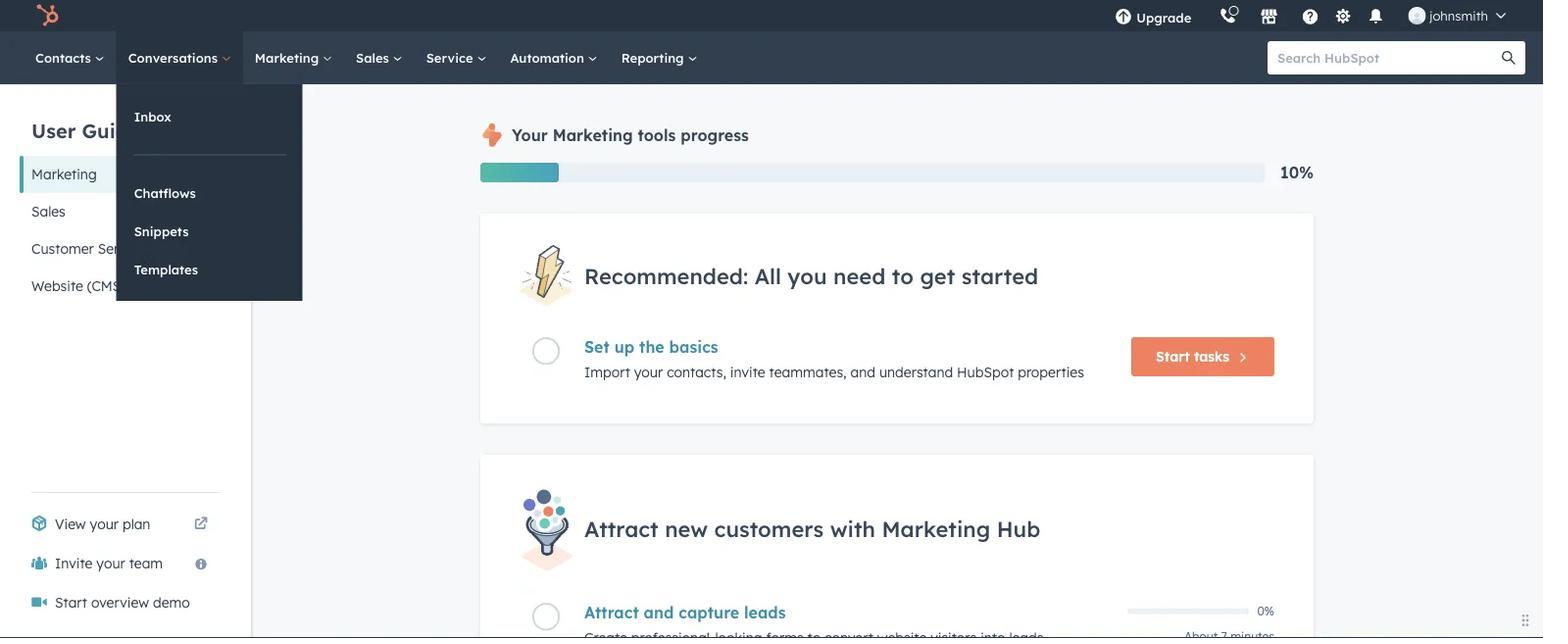 Task type: locate. For each thing, give the bounding box(es) containing it.
properties
[[1018, 364, 1084, 381]]

marketing left hub
[[882, 515, 991, 542]]

0 vertical spatial start
[[1156, 348, 1190, 366]]

attract for attract new customers with marketing hub
[[584, 515, 659, 542]]

snippets link
[[116, 213, 303, 250]]

invite your team
[[55, 555, 163, 572]]

0 vertical spatial attract
[[584, 515, 659, 542]]

start inside 'link'
[[55, 594, 87, 611]]

1 horizontal spatial start
[[1156, 348, 1190, 366]]

the
[[639, 338, 665, 357]]

service
[[426, 50, 477, 66], [98, 240, 146, 257]]

sales right marketing link
[[356, 50, 393, 66]]

invite
[[730, 364, 766, 381]]

start
[[1156, 348, 1190, 366], [55, 594, 87, 611]]

attract left the new
[[584, 515, 659, 542]]

1 vertical spatial start
[[55, 594, 87, 611]]

import
[[584, 364, 630, 381]]

your left plan
[[90, 516, 119, 533]]

0 horizontal spatial sales
[[31, 203, 65, 220]]

start tasks button
[[1132, 338, 1275, 377]]

start inside button
[[1156, 348, 1190, 366]]

attract left the capture
[[584, 603, 639, 622]]

service down sales button
[[98, 240, 146, 257]]

sales up customer
[[31, 203, 65, 220]]

user
[[31, 118, 76, 143]]

chatflows link
[[116, 175, 303, 212]]

help button
[[1294, 0, 1327, 31]]

and down set up the basics button
[[851, 364, 876, 381]]

help image
[[1302, 9, 1319, 26]]

1 vertical spatial and
[[644, 603, 674, 622]]

and inside set up the basics import your contacts, invite teammates, and understand hubspot properties
[[851, 364, 876, 381]]

0 vertical spatial your
[[634, 364, 663, 381]]

conversations menu
[[116, 84, 303, 301]]

start overview demo link
[[20, 583, 220, 623]]

attract and capture leads
[[584, 603, 786, 622]]

start for start overview demo
[[55, 594, 87, 611]]

start overview demo
[[55, 594, 190, 611]]

sales
[[356, 50, 393, 66], [31, 203, 65, 220]]

view your plan link
[[20, 505, 220, 544]]

1 vertical spatial your
[[90, 516, 119, 533]]

leads
[[744, 603, 786, 622]]

1 vertical spatial service
[[98, 240, 146, 257]]

1 vertical spatial attract
[[584, 603, 639, 622]]

up
[[615, 338, 635, 357]]

automation link
[[499, 31, 610, 84]]

0 horizontal spatial and
[[644, 603, 674, 622]]

2 vertical spatial your
[[96, 555, 125, 572]]

0 vertical spatial and
[[851, 364, 876, 381]]

your inside button
[[96, 555, 125, 572]]

templates link
[[116, 251, 303, 288]]

you
[[788, 262, 827, 289]]

0 horizontal spatial start
[[55, 594, 87, 611]]

contacts link
[[24, 31, 116, 84]]

recommended:
[[584, 262, 748, 289]]

your
[[634, 364, 663, 381], [90, 516, 119, 533], [96, 555, 125, 572]]

search image
[[1502, 51, 1516, 65]]

inbox link
[[116, 98, 303, 135]]

your inside set up the basics import your contacts, invite teammates, and understand hubspot properties
[[634, 364, 663, 381]]

1 horizontal spatial service
[[426, 50, 477, 66]]

john smith image
[[1409, 7, 1426, 25]]

marketing left sales link
[[255, 50, 323, 66]]

demo
[[153, 594, 190, 611]]

settings image
[[1335, 8, 1352, 26]]

(cms)
[[87, 278, 126, 295]]

start down "invite"
[[55, 594, 87, 611]]

1 attract from the top
[[584, 515, 659, 542]]

marketing
[[255, 50, 323, 66], [553, 126, 633, 145], [31, 166, 97, 183], [882, 515, 991, 542]]

and
[[851, 364, 876, 381], [644, 603, 674, 622]]

Search HubSpot search field
[[1268, 41, 1508, 75]]

1 vertical spatial sales
[[31, 203, 65, 220]]

marketplaces button
[[1249, 0, 1290, 31]]

and left the capture
[[644, 603, 674, 622]]

contacts,
[[667, 364, 727, 381]]

reporting
[[621, 50, 688, 66]]

hub
[[997, 515, 1041, 542]]

hubspot link
[[24, 4, 74, 27]]

menu
[[1102, 0, 1520, 31]]

website (cms) button
[[20, 268, 220, 305]]

link opens in a new window image
[[194, 513, 208, 536]]

tasks
[[1194, 348, 1230, 366]]

1 horizontal spatial and
[[851, 364, 876, 381]]

get
[[920, 262, 955, 289]]

customers
[[714, 515, 824, 542]]

attract
[[584, 515, 659, 542], [584, 603, 639, 622]]

view your plan
[[55, 516, 150, 533]]

your marketing tools progress progress bar
[[481, 163, 559, 182]]

your down the
[[634, 364, 663, 381]]

sales inside button
[[31, 203, 65, 220]]

2 attract from the top
[[584, 603, 639, 622]]

1 horizontal spatial sales
[[356, 50, 393, 66]]

start left tasks
[[1156, 348, 1190, 366]]

upgrade
[[1137, 9, 1192, 25]]

service right sales link
[[426, 50, 477, 66]]

to
[[892, 262, 914, 289]]

0 horizontal spatial service
[[98, 240, 146, 257]]

start tasks
[[1156, 348, 1230, 366]]

invite
[[55, 555, 93, 572]]

hubspot
[[957, 364, 1014, 381]]

customer service
[[31, 240, 146, 257]]

basics
[[669, 338, 719, 357]]

attract new customers with marketing hub
[[584, 515, 1041, 542]]

marketing down user
[[31, 166, 97, 183]]

your left team
[[96, 555, 125, 572]]

new
[[665, 515, 708, 542]]

website (cms)
[[31, 278, 126, 295]]

notifications button
[[1360, 0, 1393, 31]]

your
[[512, 126, 548, 145]]



Task type: describe. For each thing, give the bounding box(es) containing it.
conversations link
[[116, 31, 243, 84]]

conversations
[[128, 50, 221, 66]]

start for start tasks
[[1156, 348, 1190, 366]]

marketing link
[[243, 31, 344, 84]]

with
[[830, 515, 876, 542]]

notifications image
[[1367, 9, 1385, 26]]

user guide
[[31, 118, 140, 143]]

customer service button
[[20, 230, 220, 268]]

your for plan
[[90, 516, 119, 533]]

0 vertical spatial service
[[426, 50, 477, 66]]

marketplaces image
[[1260, 9, 1278, 26]]

attract and capture leads button
[[584, 603, 1116, 622]]

marketing right your
[[553, 126, 633, 145]]

progress
[[681, 126, 749, 145]]

teammates,
[[769, 364, 847, 381]]

sales button
[[20, 193, 220, 230]]

capture
[[679, 603, 740, 622]]

customer
[[31, 240, 94, 257]]

inbox
[[134, 108, 172, 125]]

johnsmith button
[[1397, 0, 1518, 31]]

calling icon image
[[1219, 8, 1237, 25]]

tools
[[638, 126, 676, 145]]

contacts
[[35, 50, 95, 66]]

marketing button
[[20, 156, 220, 193]]

attract for attract and capture leads
[[584, 603, 639, 622]]

link opens in a new window image
[[194, 518, 208, 532]]

sales link
[[344, 31, 414, 84]]

all
[[755, 262, 781, 289]]

snippets
[[134, 223, 189, 239]]

0%
[[1258, 604, 1275, 619]]

plan
[[123, 516, 150, 533]]

view
[[55, 516, 86, 533]]

user guide views element
[[20, 84, 220, 305]]

johnsmith
[[1430, 7, 1489, 24]]

menu containing johnsmith
[[1102, 0, 1520, 31]]

invite your team button
[[20, 544, 220, 583]]

your for team
[[96, 555, 125, 572]]

set
[[584, 338, 610, 357]]

understand
[[880, 364, 953, 381]]

team
[[129, 555, 163, 572]]

set up the basics button
[[584, 338, 1116, 357]]

website
[[31, 278, 83, 295]]

recommended: all you need to get started
[[584, 262, 1039, 289]]

set up the basics import your contacts, invite teammates, and understand hubspot properties
[[584, 338, 1084, 381]]

overview
[[91, 594, 149, 611]]

chatflows
[[134, 185, 196, 201]]

search button
[[1493, 41, 1526, 75]]

templates
[[134, 261, 198, 278]]

need
[[834, 262, 886, 289]]

automation
[[510, 50, 588, 66]]

calling icon button
[[1211, 3, 1245, 29]]

service link
[[414, 31, 499, 84]]

started
[[962, 262, 1039, 289]]

hubspot image
[[35, 4, 59, 27]]

marketing inside button
[[31, 166, 97, 183]]

guide
[[82, 118, 140, 143]]

0 vertical spatial sales
[[356, 50, 393, 66]]

your marketing tools progress
[[512, 126, 749, 145]]

reporting link
[[610, 31, 709, 84]]

10%
[[1281, 163, 1314, 182]]

service inside button
[[98, 240, 146, 257]]

settings link
[[1331, 5, 1356, 26]]

upgrade image
[[1115, 9, 1133, 26]]



Task type: vqa. For each thing, say whether or not it's contained in the screenshot.
Don'T
no



